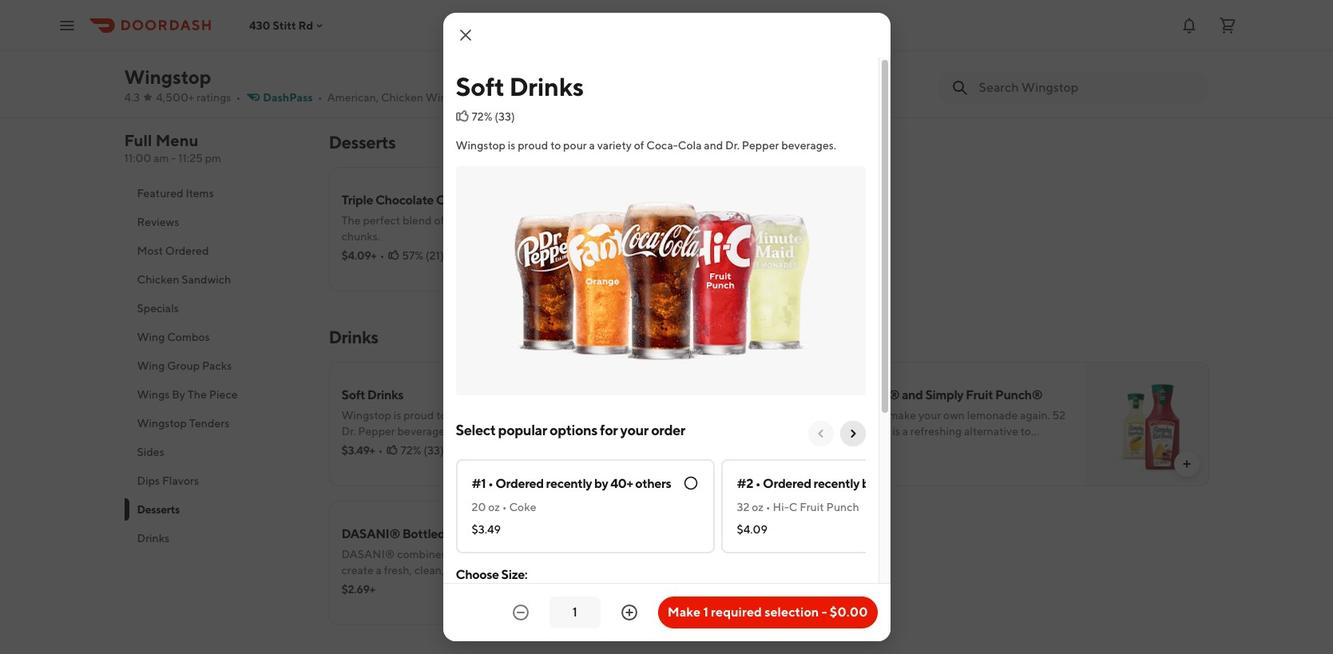 Task type: locate. For each thing, give the bounding box(es) containing it.
the
[[341, 214, 361, 227], [188, 388, 207, 401]]

oz right 20
[[488, 501, 500, 514]]

is
[[508, 139, 515, 152], [394, 409, 401, 422], [892, 425, 900, 438], [607, 564, 615, 577]]

your inside soft drinks dialog
[[620, 422, 649, 439]]

2 chocolate from the left
[[549, 214, 600, 227]]

(33) down "mi"
[[495, 110, 515, 123]]

hi-
[[773, 501, 789, 514]]

0 horizontal spatial chocolate
[[447, 214, 497, 227]]

wing left 'group'
[[137, 359, 165, 372]]

0 horizontal spatial by
[[594, 476, 608, 491]]

0 horizontal spatial wings
[[137, 388, 170, 401]]

your up refreshing
[[918, 409, 941, 422]]

simply up own
[[925, 387, 963, 403]]

1 vertical spatial dr.
[[341, 425, 356, 438]]

72% right $3.49+ •
[[401, 444, 421, 457]]

1 recently from the left
[[546, 476, 592, 491]]

(21) for 57% (21)
[[426, 249, 444, 262]]

by left 30+
[[862, 476, 876, 491]]

0 vertical spatial proud
[[518, 139, 548, 152]]

1 horizontal spatial for
[[906, 441, 920, 454]]

soft up '$3.49+'
[[341, 387, 365, 403]]

- inside full menu 11:00 am - 11:25 pm
[[171, 152, 176, 165]]

increase quantity by 1 image
[[620, 603, 639, 622]]

1 horizontal spatial pepper
[[742, 139, 779, 152]]

cola
[[678, 139, 702, 152], [564, 409, 587, 422]]

2.8
[[476, 91, 491, 104]]

recently left 40+
[[546, 476, 592, 491]]

2 others from the left
[[902, 476, 938, 491]]

0 vertical spatial variety
[[597, 139, 632, 152]]

0 horizontal spatial proud
[[403, 409, 434, 422]]

add a side of your favorite wing flavor.
[[341, 27, 532, 40]]

recently
[[546, 476, 592, 491], [813, 476, 859, 491]]

own
[[943, 409, 965, 422]]

(21) down add a side of your favorite wing flavor.
[[423, 46, 441, 59]]

0 horizontal spatial beverages.
[[397, 425, 452, 438]]

and inside simply lemonade® and simply fruit punch® you'll never have to make your own lemonade again. 52 oz. simply lemonade is a refreshing alternative to homemade lemonades for the crew.
[[902, 387, 923, 403]]

wingstop inside button
[[137, 417, 187, 430]]

make
[[668, 605, 701, 620]]

order
[[651, 422, 685, 439]]

of
[[397, 27, 407, 40], [634, 139, 644, 152], [434, 214, 444, 227], [520, 409, 530, 422]]

1 horizontal spatial 72%
[[472, 110, 492, 123]]

american,
[[327, 91, 379, 104]]

1 horizontal spatial cola
[[678, 139, 702, 152]]

- inside make 1 required selection - $0.00 button
[[822, 605, 827, 620]]

- left $0.00
[[822, 605, 827, 620]]

the right by
[[188, 388, 207, 401]]

1 horizontal spatial dr.
[[725, 139, 740, 152]]

and inside triple chocolate chunk brownie the perfect blend of chocolate chips and chocolate chunks.
[[528, 214, 547, 227]]

wingstop up $3.49+ •
[[341, 409, 391, 422]]

0 horizontal spatial ordered
[[165, 244, 209, 257]]

drinks inside soft drinks dialog
[[509, 71, 584, 101]]

2 horizontal spatial oz
[[752, 501, 764, 514]]

wings by the piece button
[[124, 380, 310, 409]]

0 horizontal spatial variety
[[483, 409, 517, 422]]

wing down specials
[[137, 331, 165, 343]]

0 horizontal spatial soft
[[341, 387, 365, 403]]

ordered
[[165, 244, 209, 257], [495, 476, 544, 491], [763, 476, 811, 491]]

0 horizontal spatial simply
[[788, 387, 826, 403]]

wingstop tenders
[[137, 417, 229, 430]]

rd
[[298, 19, 313, 32]]

chicken up specials
[[137, 273, 179, 286]]

1 horizontal spatial fruit
[[966, 387, 993, 403]]

triple chocolate chunk brownie image
[[638, 167, 762, 292]]

chocolate
[[447, 214, 497, 227], [549, 214, 600, 227]]

2 by from the left
[[862, 476, 876, 491]]

featured items
[[137, 187, 214, 200]]

by
[[594, 476, 608, 491], [862, 476, 876, 491]]

$3.49+ •
[[341, 444, 383, 457]]

0 horizontal spatial (33)
[[424, 444, 444, 457]]

0 vertical spatial cola
[[678, 139, 702, 152]]

1 chocolate from the left
[[447, 214, 497, 227]]

wingstop tenders button
[[124, 409, 310, 438]]

1 vertical spatial wings
[[137, 388, 170, 401]]

minerals
[[553, 548, 596, 561]]

beverages. inside soft drinks dialog
[[781, 139, 836, 152]]

recently up punch
[[813, 476, 859, 491]]

$3.49
[[472, 523, 501, 536]]

0 horizontal spatial others
[[635, 476, 671, 491]]

wings by the piece
[[137, 388, 238, 401]]

make 1 required selection - $0.00
[[668, 605, 868, 620]]

0 vertical spatial -
[[171, 152, 176, 165]]

0 vertical spatial 72% (33)
[[472, 110, 515, 123]]

wings
[[426, 91, 458, 104], [137, 388, 170, 401]]

combos
[[167, 331, 210, 343]]

for right options
[[600, 422, 618, 439]]

1 horizontal spatial chicken
[[381, 91, 423, 104]]

simply lemonade® and simply fruit punch® image
[[1084, 362, 1209, 486]]

desserts down "american,"
[[329, 132, 396, 153]]

wings left 2.8
[[426, 91, 458, 104]]

your
[[409, 27, 432, 40], [918, 409, 941, 422], [620, 422, 649, 439]]

- right am on the left of the page
[[171, 152, 176, 165]]

32 oz • hi-c fruit punch
[[737, 501, 859, 514]]

2 simply from the left
[[925, 387, 963, 403]]

• right '$4.09+' on the left
[[380, 249, 384, 262]]

4.3
[[124, 91, 140, 104]]

add item to cart image for triple chocolate chunk brownie
[[734, 263, 746, 276]]

fruit right c
[[800, 501, 824, 514]]

select
[[456, 422, 496, 439]]

0 vertical spatial 72%
[[472, 110, 492, 123]]

72% down 2.8
[[472, 110, 492, 123]]

ordered for #1 • ordered recently by 40+ others
[[495, 476, 544, 491]]

0 horizontal spatial cola
[[564, 409, 587, 422]]

add item to cart image
[[734, 263, 746, 276], [734, 458, 746, 470], [1180, 458, 1193, 470], [734, 597, 746, 609]]

variety
[[597, 139, 632, 152], [483, 409, 517, 422]]

1 horizontal spatial your
[[620, 422, 649, 439]]

72% (33) right $3.49+ •
[[401, 444, 444, 457]]

wingstop for wingstop
[[124, 65, 211, 88]]

wingstop up the sides
[[137, 417, 187, 430]]

lemonade up alternative
[[967, 409, 1018, 422]]

1 vertical spatial pour
[[449, 409, 473, 422]]

2 dasani® from the top
[[341, 548, 395, 561]]

0 horizontal spatial your
[[409, 27, 432, 40]]

specials
[[137, 302, 179, 315]]

wingstop for wingstop tenders
[[137, 417, 187, 430]]

1 vertical spatial wing
[[137, 359, 165, 372]]

72% inside soft drinks dialog
[[472, 110, 492, 123]]

oz right the 32
[[752, 501, 764, 514]]

0 horizontal spatial 72% (33)
[[401, 444, 444, 457]]

your up 95% (21)
[[409, 27, 432, 40]]

chunks.
[[341, 230, 380, 243]]

oz.
[[788, 425, 802, 438]]

pour inside soft drinks dialog
[[563, 139, 587, 152]]

0 vertical spatial chicken
[[381, 91, 423, 104]]

most
[[137, 244, 163, 257]]

options
[[550, 422, 597, 439]]

0 vertical spatial pour
[[563, 139, 587, 152]]

0 vertical spatial dr.
[[725, 139, 740, 152]]

1 vertical spatial the
[[188, 388, 207, 401]]

Current quantity is 1 number field
[[559, 604, 591, 621]]

soft drinks dialog
[[443, 13, 980, 654]]

1 vertical spatial fruit
[[800, 501, 824, 514]]

1 vertical spatial coca-
[[532, 409, 564, 422]]

0 horizontal spatial -
[[171, 152, 176, 165]]

specials button
[[124, 294, 310, 323]]

1 horizontal spatial beverages.
[[781, 139, 836, 152]]

by left 40+
[[594, 476, 608, 491]]

Item Search search field
[[979, 79, 1196, 97]]

chunk
[[436, 192, 474, 208]]

1 vertical spatial cola
[[564, 409, 587, 422]]

0 vertical spatial (21)
[[423, 46, 441, 59]]

• left 'coke'
[[502, 501, 507, 514]]

1 vertical spatial 72% (33)
[[401, 444, 444, 457]]

0 vertical spatial beverages.
[[781, 139, 836, 152]]

selection
[[765, 605, 819, 620]]

• right #1
[[488, 476, 493, 491]]

• left 2.8
[[465, 91, 469, 104]]

57% (21)
[[402, 249, 444, 262]]

for left the
[[906, 441, 920, 454]]

dr.
[[725, 139, 740, 152], [341, 425, 356, 438]]

wingstop down 2.8
[[456, 139, 506, 152]]

0 horizontal spatial coca-
[[532, 409, 564, 422]]

•
[[376, 46, 381, 59], [236, 91, 241, 104], [318, 91, 322, 104], [465, 91, 469, 104], [380, 249, 384, 262], [378, 444, 383, 457], [488, 476, 493, 491], [755, 476, 761, 491], [502, 501, 507, 514], [766, 501, 771, 514]]

0 vertical spatial desserts
[[329, 132, 396, 153]]

soft for soft drinks
[[456, 71, 504, 101]]

coca- inside soft drinks dialog
[[646, 139, 678, 152]]

your for favorite
[[409, 27, 432, 40]]

others right 30+
[[902, 476, 938, 491]]

1 vertical spatial variety
[[483, 409, 517, 422]]

wingstop up 4,500+
[[124, 65, 211, 88]]

chocolate down chunk at the top left of the page
[[447, 214, 497, 227]]

2 wing from the top
[[137, 359, 165, 372]]

2 horizontal spatial your
[[918, 409, 941, 422]]

cola inside soft drinks dialog
[[678, 139, 702, 152]]

wing
[[137, 331, 165, 343], [137, 359, 165, 372]]

0 horizontal spatial 72%
[[401, 444, 421, 457]]

for inside simply lemonade® and simply fruit punch® you'll never have to make your own lemonade again. 52 oz. simply lemonade is a refreshing alternative to homemade lemonades for the crew.
[[906, 441, 920, 454]]

1 vertical spatial -
[[822, 605, 827, 620]]

2 horizontal spatial ordered
[[763, 476, 811, 491]]

dr. inside the "soft drinks wingstop is proud to pour a variety of coca-cola and dr. pepper beverages."
[[341, 425, 356, 438]]

1 horizontal spatial oz
[[488, 501, 500, 514]]

1 horizontal spatial recently
[[813, 476, 859, 491]]

ordered up c
[[763, 476, 811, 491]]

2 recently from the left
[[813, 476, 859, 491]]

wingstop inside soft drinks dialog
[[456, 139, 506, 152]]

1 vertical spatial soft
[[341, 387, 365, 403]]

simply up you'll
[[788, 387, 826, 403]]

soft inside dialog
[[456, 71, 504, 101]]

chicken down the "95%"
[[381, 91, 423, 104]]

soft drinks wingstop is proud to pour a variety of coca-cola and dr. pepper beverages.
[[341, 387, 609, 438]]

variety inside soft drinks dialog
[[597, 139, 632, 152]]

others for #1 • ordered recently by 40+ others
[[635, 476, 671, 491]]

1 vertical spatial proud
[[403, 409, 434, 422]]

chocolate
[[375, 192, 434, 208]]

1 horizontal spatial ordered
[[495, 476, 544, 491]]

0 vertical spatial pepper
[[742, 139, 779, 152]]

piece
[[209, 388, 238, 401]]

wings left by
[[137, 388, 170, 401]]

ordered up 'coke'
[[495, 476, 544, 491]]

1 vertical spatial chicken
[[137, 273, 179, 286]]

(33)
[[495, 110, 515, 123], [424, 444, 444, 457]]

1 vertical spatial desserts
[[137, 503, 180, 516]]

1 by from the left
[[594, 476, 608, 491]]

a inside soft drinks dialog
[[589, 139, 595, 152]]

beverages. inside the "soft drinks wingstop is proud to pour a variety of coca-cola and dr. pepper beverages."
[[397, 425, 452, 438]]

am
[[153, 152, 169, 165]]

0 vertical spatial soft
[[456, 71, 504, 101]]

cola inside the "soft drinks wingstop is proud to pour a variety of coca-cola and dr. pepper beverages."
[[564, 409, 587, 422]]

0 horizontal spatial chicken
[[137, 273, 179, 286]]

1 vertical spatial (21)
[[426, 249, 444, 262]]

1 horizontal spatial chocolate
[[549, 214, 600, 227]]

1 horizontal spatial others
[[902, 476, 938, 491]]

1 vertical spatial dasani®
[[341, 548, 395, 561]]

the up chunks.
[[341, 214, 361, 227]]

0 horizontal spatial for
[[600, 422, 618, 439]]

0 items, open order cart image
[[1218, 16, 1237, 35]]

the inside button
[[188, 388, 207, 401]]

(33) down the "soft drinks wingstop is proud to pour a variety of coca-cola and dr. pepper beverages."
[[424, 444, 444, 457]]

0 vertical spatial dasani®
[[341, 526, 400, 542]]

1 horizontal spatial lemonade
[[967, 409, 1018, 422]]

alternative
[[964, 425, 1018, 438]]

dips flavors
[[137, 474, 199, 487]]

chocolate right chips
[[549, 214, 600, 227]]

(21) right 57%
[[426, 249, 444, 262]]

1 horizontal spatial (33)
[[495, 110, 515, 123]]

a inside simply lemonade® and simply fruit punch® you'll never have to make your own lemonade again. 52 oz. simply lemonade is a refreshing alternative to homemade lemonades for the crew.
[[902, 425, 908, 438]]

0 horizontal spatial fruit
[[800, 501, 824, 514]]

• right #2
[[755, 476, 761, 491]]

$5.79+
[[788, 444, 821, 457]]

• right dashpass
[[318, 91, 322, 104]]

wingstop is proud to pour a variety of coca-cola and dr. pepper beverages.
[[456, 139, 836, 152]]

fruit up alternative
[[966, 387, 993, 403]]

1 wing from the top
[[137, 331, 165, 343]]

your left order
[[620, 422, 649, 439]]

1 horizontal spatial the
[[341, 214, 361, 227]]

(21)
[[423, 46, 441, 59], [426, 249, 444, 262]]

16.9
[[439, 580, 459, 593]]

1 horizontal spatial 72% (33)
[[472, 110, 515, 123]]

next image
[[846, 428, 859, 440]]

1 horizontal spatial pour
[[563, 139, 587, 152]]

fruit inside soft drinks dialog
[[800, 501, 824, 514]]

wingstop for wingstop is proud to pour a variety of coca-cola and dr. pepper beverages.
[[456, 139, 506, 152]]

1 horizontal spatial variety
[[597, 139, 632, 152]]

choose size:
[[456, 567, 527, 582]]

0 horizontal spatial lemonade
[[839, 425, 890, 438]]

recently for 30+
[[813, 476, 859, 491]]

-
[[171, 152, 176, 165], [822, 605, 827, 620]]

drinks
[[509, 71, 584, 101], [329, 327, 378, 347], [367, 387, 403, 403], [137, 532, 169, 545]]

72% (33) down "mi"
[[472, 110, 515, 123]]

0 vertical spatial fruit
[[966, 387, 993, 403]]

and
[[704, 139, 723, 152], [528, 214, 547, 227], [902, 387, 923, 403], [590, 409, 609, 422], [447, 564, 466, 577], [367, 580, 386, 593]]

0 horizontal spatial recently
[[546, 476, 592, 491]]

0 horizontal spatial pour
[[449, 409, 473, 422]]

add
[[341, 27, 363, 40]]

triple
[[341, 192, 373, 208]]

ordered up chicken sandwich
[[165, 244, 209, 257]]

1 horizontal spatial proud
[[518, 139, 548, 152]]

- for menu
[[171, 152, 176, 165]]

lemonade
[[967, 409, 1018, 422], [839, 425, 890, 438]]

oz right 16.9
[[461, 580, 473, 593]]

soft down close soft drinks image
[[456, 71, 504, 101]]

others right 40+
[[635, 476, 671, 491]]

0 vertical spatial for
[[600, 422, 618, 439]]

1 vertical spatial for
[[906, 441, 920, 454]]

0 vertical spatial coca-
[[646, 139, 678, 152]]

1 simply from the left
[[788, 387, 826, 403]]

desserts down "dips flavors" in the bottom left of the page
[[137, 503, 180, 516]]

decrease quantity by 1 image
[[511, 603, 530, 622]]

1 horizontal spatial soft
[[456, 71, 504, 101]]

0 horizontal spatial the
[[188, 388, 207, 401]]

is inside simply lemonade® and simply fruit punch® you'll never have to make your own lemonade again. 52 oz. simply lemonade is a refreshing alternative to homemade lemonades for the crew.
[[892, 425, 900, 438]]

72% (33) inside soft drinks dialog
[[472, 110, 515, 123]]

1 vertical spatial pepper
[[358, 425, 395, 438]]

featured items button
[[124, 179, 310, 208]]

dasani®
[[341, 526, 400, 542], [341, 548, 395, 561]]

1 horizontal spatial by
[[862, 476, 876, 491]]

1 vertical spatial (33)
[[424, 444, 444, 457]]

never
[[818, 409, 847, 422]]

dasani® bottled water dasani® combines filtration with added minerals to create a fresh, clean, and premium tasting water that is pure and delicious. 16.9 oz bottle.
[[341, 526, 615, 593]]

0 vertical spatial wing
[[137, 331, 165, 343]]

soft inside the "soft drinks wingstop is proud to pour a variety of coca-cola and dr. pepper beverages."
[[341, 387, 365, 403]]

soft drinks
[[456, 71, 584, 101]]

0 horizontal spatial oz
[[461, 580, 473, 593]]

wingstop inside the "soft drinks wingstop is proud to pour a variety of coca-cola and dr. pepper beverages."
[[341, 409, 391, 422]]

to
[[550, 139, 561, 152], [436, 409, 447, 422], [876, 409, 886, 422], [1021, 425, 1031, 438], [598, 548, 609, 561]]

0 horizontal spatial dr.
[[341, 425, 356, 438]]

lemonade down have
[[839, 425, 890, 438]]

wing for wing group packs
[[137, 359, 165, 372]]

1 horizontal spatial simply
[[925, 387, 963, 403]]

0 horizontal spatial pepper
[[358, 425, 395, 438]]

to inside soft drinks dialog
[[550, 139, 561, 152]]

1 others from the left
[[635, 476, 671, 491]]

1 horizontal spatial coca-
[[646, 139, 678, 152]]

72%
[[472, 110, 492, 123], [401, 444, 421, 457]]

items
[[186, 187, 214, 200]]

dasani® bottled water image
[[638, 501, 762, 625]]



Task type: describe. For each thing, give the bounding box(es) containing it.
fresh,
[[384, 564, 412, 577]]

pm
[[205, 152, 221, 165]]

reviews button
[[124, 208, 310, 236]]

chicken inside chicken sandwich button
[[137, 273, 179, 286]]

wing
[[475, 27, 499, 40]]

full menu 11:00 am - 11:25 pm
[[124, 131, 221, 165]]

95%
[[398, 46, 421, 59]]

proud inside soft drinks dialog
[[518, 139, 548, 152]]

#2
[[737, 476, 753, 491]]

wing combos button
[[124, 323, 310, 351]]

side of flavor image
[[638, 0, 762, 97]]

and inside soft drinks dialog
[[704, 139, 723, 152]]

create
[[341, 564, 374, 577]]

others for #2 • ordered recently by 30+ others
[[902, 476, 938, 491]]

by for 40+
[[594, 476, 608, 491]]

drinks inside the "soft drinks wingstop is proud to pour a variety of coca-cola and dr. pepper beverages."
[[367, 387, 403, 403]]

punch®
[[995, 387, 1042, 403]]

$4.09
[[737, 523, 768, 536]]

your inside simply lemonade® and simply fruit punch® you'll never have to make your own lemonade again. 52 oz. simply lemonade is a refreshing alternative to homemade lemonades for the crew.
[[918, 409, 941, 422]]

full
[[124, 131, 152, 149]]

proud inside the "soft drinks wingstop is proud to pour a variety of coca-cola and dr. pepper beverages."
[[403, 409, 434, 422]]

dashpass
[[263, 91, 313, 104]]

to inside the "soft drinks wingstop is proud to pour a variety of coca-cola and dr. pepper beverages."
[[436, 409, 447, 422]]

drinks inside drinks "button"
[[137, 532, 169, 545]]

soft for soft drinks wingstop is proud to pour a variety of coca-cola and dr. pepper beverages.
[[341, 387, 365, 403]]

soft drinks image
[[638, 362, 762, 486]]

flavor.
[[502, 27, 532, 40]]

sides
[[137, 446, 164, 458]]

reviews
[[137, 216, 179, 228]]

coke
[[509, 501, 536, 514]]

american, chicken wings • 2.8 mi
[[327, 91, 506, 104]]

the inside triple chocolate chunk brownie the perfect blend of chocolate chips and chocolate chunks.
[[341, 214, 361, 227]]

recently for 40+
[[546, 476, 592, 491]]

the
[[922, 441, 939, 454]]

wing group packs button
[[124, 351, 310, 380]]

previous image
[[814, 428, 827, 440]]

your for order
[[620, 422, 649, 439]]

is inside soft drinks dialog
[[508, 139, 515, 152]]

featured
[[137, 187, 183, 200]]

20 oz • coke
[[472, 501, 536, 514]]

combines
[[397, 548, 446, 561]]

430 stitt rd
[[249, 19, 313, 32]]

430
[[249, 19, 270, 32]]

$0.00
[[830, 605, 868, 620]]

for inside soft drinks dialog
[[600, 422, 618, 439]]

52
[[1052, 409, 1066, 422]]

to inside the dasani® bottled water dasani® combines filtration with added minerals to create a fresh, clean, and premium tasting water that is pure and delicious. 16.9 oz bottle.
[[598, 548, 609, 561]]

oz inside the dasani® bottled water dasani® combines filtration with added minerals to create a fresh, clean, and premium tasting water that is pure and delicious. 16.9 oz bottle.
[[461, 580, 473, 593]]

chicken sandwich
[[137, 273, 231, 286]]

chips
[[499, 214, 526, 227]]

coca- inside the "soft drinks wingstop is proud to pour a variety of coca-cola and dr. pepper beverages."
[[532, 409, 564, 422]]

brownie
[[476, 192, 523, 208]]

added
[[519, 548, 551, 561]]

11:25
[[178, 152, 203, 165]]

refreshing
[[910, 425, 962, 438]]

0 vertical spatial wings
[[426, 91, 458, 104]]

57%
[[402, 249, 423, 262]]

sandwich
[[182, 273, 231, 286]]

group
[[167, 359, 200, 372]]

1 vertical spatial lemonade
[[839, 425, 890, 438]]

4,500+
[[156, 91, 194, 104]]

lemonades
[[848, 441, 903, 454]]

add item to cart image for dasani® bottled water
[[734, 597, 746, 609]]

notification bell image
[[1180, 16, 1199, 35]]

menu
[[155, 131, 199, 149]]

perfect
[[363, 214, 400, 227]]

32
[[737, 501, 750, 514]]

0 horizontal spatial desserts
[[137, 503, 180, 516]]

premium
[[468, 564, 513, 577]]

• down the side
[[376, 46, 381, 59]]

c
[[789, 501, 797, 514]]

20
[[472, 501, 486, 514]]

• right ratings
[[236, 91, 241, 104]]

bottled
[[402, 526, 445, 542]]

simply lemonade® and simply fruit punch® you'll never have to make your own lemonade again. 52 oz. simply lemonade is a refreshing alternative to homemade lemonades for the crew.
[[788, 387, 1066, 454]]

open menu image
[[58, 16, 77, 35]]

make
[[889, 409, 916, 422]]

40+
[[610, 476, 633, 491]]

pepper inside the "soft drinks wingstop is proud to pour a variety of coca-cola and dr. pepper beverages."
[[358, 425, 395, 438]]

dr. inside soft drinks dialog
[[725, 139, 740, 152]]

0 vertical spatial lemonade
[[967, 409, 1018, 422]]

with
[[494, 548, 516, 561]]

of inside dialog
[[634, 139, 644, 152]]

a inside the "soft drinks wingstop is proud to pour a variety of coca-cola and dr. pepper beverages."
[[475, 409, 481, 422]]

ordered for #2 • ordered recently by 30+ others
[[763, 476, 811, 491]]

pour inside the "soft drinks wingstop is proud to pour a variety of coca-cola and dr. pepper beverages."
[[449, 409, 473, 422]]

filtration
[[448, 548, 492, 561]]

make 1 required selection - $0.00 button
[[658, 597, 877, 629]]

pepper inside soft drinks dialog
[[742, 139, 779, 152]]

of inside triple chocolate chunk brownie the perfect blend of chocolate chips and chocolate chunks.
[[434, 214, 444, 227]]

variety inside the "soft drinks wingstop is proud to pour a variety of coca-cola and dr. pepper beverages."
[[483, 409, 517, 422]]

dips
[[137, 474, 160, 487]]

by
[[172, 388, 185, 401]]

close soft drinks image
[[456, 26, 475, 45]]

that
[[584, 564, 605, 577]]

#1
[[472, 476, 486, 491]]

again.
[[1020, 409, 1050, 422]]

- for 1
[[822, 605, 827, 620]]

1 horizontal spatial desserts
[[329, 132, 396, 153]]

$1.89+ •
[[341, 46, 381, 59]]

1 vertical spatial 72%
[[401, 444, 421, 457]]

add item to cart image for simply lemonade® and simply fruit punch®
[[1180, 458, 1193, 470]]

punch
[[826, 501, 859, 514]]

you'll
[[788, 409, 816, 422]]

is inside the dasani® bottled water dasani® combines filtration with added minerals to create a fresh, clean, and premium tasting water that is pure and delicious. 16.9 oz bottle.
[[607, 564, 615, 577]]

ordered inside most ordered button
[[165, 244, 209, 257]]

(21) for 95% (21)
[[423, 46, 441, 59]]

30+
[[878, 476, 900, 491]]

water
[[553, 564, 581, 577]]

side
[[374, 27, 394, 40]]

tenders
[[189, 417, 229, 430]]

wing for wing combos
[[137, 331, 165, 343]]

most ordered
[[137, 244, 209, 257]]

oz for 32
[[752, 501, 764, 514]]

of inside the "soft drinks wingstop is proud to pour a variety of coca-cola and dr. pepper beverages."
[[520, 409, 530, 422]]

• left hi-
[[766, 501, 771, 514]]

homemade
[[788, 441, 845, 454]]

dashpass •
[[263, 91, 322, 104]]

4,500+ ratings •
[[156, 91, 241, 104]]

95% (21)
[[398, 46, 441, 59]]

have
[[849, 409, 874, 422]]

fruit inside simply lemonade® and simply fruit punch® you'll never have to make your own lemonade again. 52 oz. simply lemonade is a refreshing alternative to homemade lemonades for the crew.
[[966, 387, 993, 403]]

packs
[[202, 359, 232, 372]]

1 dasani® from the top
[[341, 526, 400, 542]]

a inside the dasani® bottled water dasani® combines filtration with added minerals to create a fresh, clean, and premium tasting water that is pure and delicious. 16.9 oz bottle.
[[376, 564, 382, 577]]

#1 • ordered recently by 40+ others
[[472, 476, 671, 491]]

#2 • ordered recently by 30+ others
[[737, 476, 938, 491]]

crew.
[[941, 441, 968, 454]]

• right '$3.49+'
[[378, 444, 383, 457]]

$4.09+
[[341, 249, 377, 262]]

drinks button
[[124, 524, 310, 553]]

size:
[[501, 567, 527, 582]]

and inside the "soft drinks wingstop is proud to pour a variety of coca-cola and dr. pepper beverages."
[[590, 409, 609, 422]]

by for 30+
[[862, 476, 876, 491]]

add item to cart image for soft drinks
[[734, 458, 746, 470]]

wings inside button
[[137, 388, 170, 401]]

oz for 20
[[488, 501, 500, 514]]

(33) inside soft drinks dialog
[[495, 110, 515, 123]]

wing group packs
[[137, 359, 232, 372]]

delicious.
[[389, 580, 436, 593]]

tasting
[[516, 564, 551, 577]]

$1.89+
[[341, 46, 373, 59]]

is inside the "soft drinks wingstop is proud to pour a variety of coca-cola and dr. pepper beverages."
[[394, 409, 401, 422]]

chicken sandwich button
[[124, 265, 310, 294]]

water
[[448, 526, 483, 542]]

flavors
[[162, 474, 199, 487]]

clean,
[[414, 564, 444, 577]]



Task type: vqa. For each thing, say whether or not it's contained in the screenshot.
Wingstop in the Soft Drinks dialog
yes



